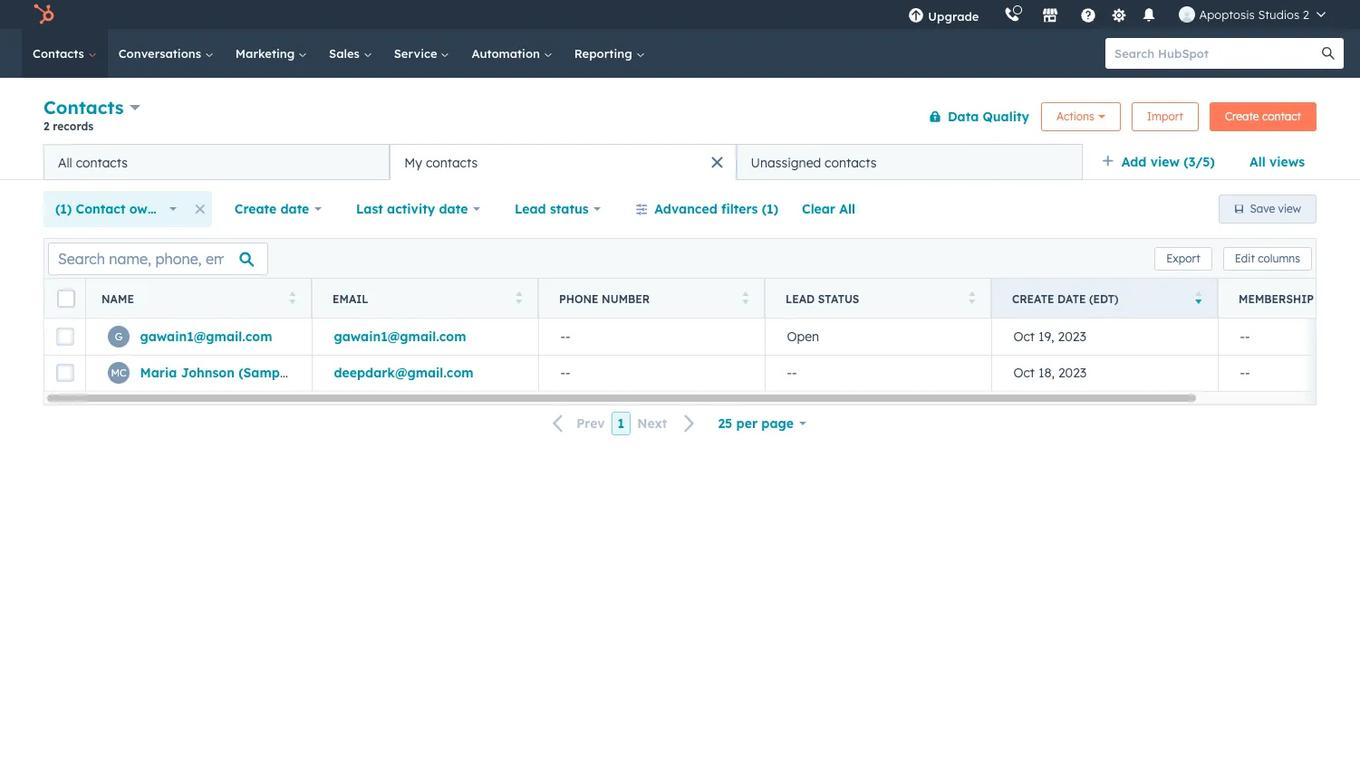 Task type: vqa. For each thing, say whether or not it's contained in the screenshot.
columns
yes



Task type: locate. For each thing, give the bounding box(es) containing it.
1 horizontal spatial view
[[1278, 202, 1301, 216]]

1 vertical spatial 2023
[[1058, 365, 1087, 382]]

gawain1@gmail.com link up johnson
[[140, 329, 272, 345]]

0 vertical spatial lead
[[515, 201, 546, 217]]

(1) contact owner button
[[43, 191, 188, 227]]

page
[[761, 416, 794, 432]]

2 left records in the top of the page
[[43, 120, 49, 133]]

deepdark@gmail.com
[[334, 365, 474, 382]]

press to sort. element for email
[[515, 291, 522, 307]]

2 horizontal spatial contacts
[[825, 154, 877, 171]]

date left last
[[280, 201, 309, 217]]

lead up open
[[786, 292, 815, 306]]

contacts banner
[[43, 93, 1317, 144]]

create for create contact
[[1225, 109, 1259, 123]]

contact
[[1262, 109, 1301, 123]]

all down 2 records
[[58, 154, 72, 171]]

records
[[53, 120, 93, 133]]

2 press to sort. image from the left
[[515, 291, 522, 304]]

2 contacts from the left
[[426, 154, 478, 171]]

1 contacts from the left
[[76, 154, 128, 171]]

contacts up the clear all button
[[825, 154, 877, 171]]

name
[[101, 292, 134, 306]]

all left views
[[1249, 154, 1266, 170]]

create left contact
[[1225, 109, 1259, 123]]

1 press to sort. element from the left
[[289, 291, 295, 307]]

data quality button
[[917, 98, 1030, 135]]

1 horizontal spatial (1)
[[762, 201, 778, 217]]

data
[[948, 108, 979, 125]]

(1) left contact in the left top of the page
[[55, 201, 72, 217]]

3 press to sort. element from the left
[[742, 291, 748, 307]]

press to sort. image left email
[[289, 291, 295, 304]]

press to sort. image for email
[[515, 291, 522, 304]]

lead
[[515, 201, 546, 217], [786, 292, 815, 306]]

view for add
[[1150, 154, 1180, 170]]

0 horizontal spatial view
[[1150, 154, 1180, 170]]

studios
[[1258, 7, 1300, 22]]

4 press to sort. element from the left
[[968, 291, 975, 307]]

lead left status
[[515, 201, 546, 217]]

press to sort. image left phone
[[515, 291, 522, 304]]

1 gawain1@gmail.com link from the left
[[140, 329, 272, 345]]

press to sort. element
[[289, 291, 295, 307], [515, 291, 522, 307], [742, 291, 748, 307], [968, 291, 975, 307]]

status
[[550, 201, 589, 217]]

0 horizontal spatial lead
[[515, 201, 546, 217]]

0 vertical spatial 2
[[1303, 7, 1309, 22]]

(1) inside (1) contact owner "popup button"
[[55, 201, 72, 217]]

activity
[[387, 201, 435, 217]]

view for save
[[1278, 202, 1301, 216]]

contacts right my
[[426, 154, 478, 171]]

johnson
[[181, 365, 235, 382]]

25 per page
[[718, 416, 794, 432]]

add view (3/5) button
[[1090, 144, 1238, 180]]

edit columns
[[1235, 251, 1300, 265]]

create for create date (edt)
[[1012, 292, 1054, 306]]

gawain1@gmail.com inside button
[[334, 329, 466, 345]]

2 gawain1@gmail.com link from the left
[[334, 329, 466, 345]]

descending sort. press to sort ascending. element
[[1195, 291, 1201, 307]]

1 vertical spatial contacts
[[43, 96, 124, 119]]

unassigned contacts
[[751, 154, 877, 171]]

2023
[[1058, 329, 1086, 345], [1058, 365, 1087, 382]]

2 vertical spatial create
[[1012, 292, 1054, 306]]

contacts down hubspot link
[[33, 46, 88, 61]]

0 vertical spatial contacts
[[33, 46, 88, 61]]

oct 19, 2023
[[1013, 329, 1086, 345]]

0 horizontal spatial all
[[58, 154, 72, 171]]

clear all
[[802, 201, 855, 217]]

1 (1) from the left
[[55, 201, 72, 217]]

2 (1) from the left
[[762, 201, 778, 217]]

2 horizontal spatial all
[[1249, 154, 1266, 170]]

1 oct from the top
[[1013, 329, 1035, 345]]

view
[[1150, 154, 1180, 170], [1278, 202, 1301, 216]]

1 horizontal spatial press to sort. image
[[515, 291, 522, 304]]

all inside button
[[58, 154, 72, 171]]

1 horizontal spatial contacts
[[426, 154, 478, 171]]

all right clear
[[839, 201, 855, 217]]

create
[[1225, 109, 1259, 123], [234, 201, 277, 217], [1012, 292, 1054, 306]]

gawain1@gmail.com button
[[312, 319, 538, 355]]

pagination navigation
[[542, 412, 706, 436]]

gawain1@gmail.com up johnson
[[140, 329, 272, 345]]

all views
[[1249, 154, 1305, 170]]

0 horizontal spatial gawain1@gmail.com link
[[140, 329, 272, 345]]

0 horizontal spatial press to sort. image
[[289, 291, 295, 304]]

(edt)
[[1089, 292, 1119, 306]]

1 horizontal spatial all
[[839, 201, 855, 217]]

service link
[[383, 29, 461, 78]]

press to sort. element for lead status
[[968, 291, 975, 307]]

lead inside popup button
[[515, 201, 546, 217]]

1 horizontal spatial gawain1@gmail.com link
[[334, 329, 466, 345]]

menu
[[896, 0, 1338, 29]]

view inside popup button
[[1150, 154, 1180, 170]]

contacts down records in the top of the page
[[76, 154, 128, 171]]

lead for lead status
[[786, 292, 815, 306]]

-
[[560, 329, 565, 345], [565, 329, 570, 345], [1240, 329, 1245, 345], [1245, 329, 1250, 345], [560, 365, 565, 382], [565, 365, 570, 382], [787, 365, 792, 382], [792, 365, 797, 382], [1240, 365, 1245, 382], [1245, 365, 1250, 382]]

25 per page button
[[706, 406, 818, 442]]

contacts up records in the top of the page
[[43, 96, 124, 119]]

create date
[[234, 201, 309, 217]]

email
[[333, 292, 368, 306]]

help image
[[1080, 8, 1097, 24]]

contact)
[[295, 365, 349, 382]]

tara schultz image
[[1179, 6, 1196, 23]]

automation
[[472, 46, 543, 61]]

2 press to sort. element from the left
[[515, 291, 522, 307]]

1 button
[[611, 412, 631, 436]]

1 2023 from the top
[[1058, 329, 1086, 345]]

view right the add
[[1150, 154, 1180, 170]]

press to sort. image
[[968, 291, 975, 304]]

0 horizontal spatial (1)
[[55, 201, 72, 217]]

open button
[[765, 319, 991, 355]]

(1) inside advanced filters (1) button
[[762, 201, 778, 217]]

3 press to sort. image from the left
[[742, 291, 748, 304]]

create left date
[[1012, 292, 1054, 306]]

2 gawain1@gmail.com from the left
[[334, 329, 466, 345]]

date right activity
[[439, 201, 468, 217]]

create inside create date popup button
[[234, 201, 277, 217]]

18,
[[1038, 365, 1055, 382]]

2 date from the left
[[439, 201, 468, 217]]

apoptosis
[[1199, 7, 1255, 22]]

last activity date button
[[344, 191, 492, 227]]

view inside "button"
[[1278, 202, 1301, 216]]

2 horizontal spatial create
[[1225, 109, 1259, 123]]

-- button
[[538, 319, 765, 355], [1218, 319, 1360, 355], [538, 355, 765, 391], [765, 355, 991, 391], [1218, 355, 1360, 391]]

1 vertical spatial oct
[[1013, 365, 1035, 382]]

gawain1@gmail.com link
[[140, 329, 272, 345], [334, 329, 466, 345]]

oct left 18,
[[1013, 365, 1035, 382]]

0 horizontal spatial contacts
[[76, 154, 128, 171]]

maria johnson (sample contact) link
[[140, 365, 349, 382]]

0 horizontal spatial create
[[234, 201, 277, 217]]

export
[[1166, 251, 1200, 265]]

conversations
[[118, 46, 205, 61]]

automation link
[[461, 29, 563, 78]]

1 vertical spatial create
[[234, 201, 277, 217]]

contacts inside button
[[825, 154, 877, 171]]

gawain1@gmail.com link inside button
[[334, 329, 466, 345]]

1 horizontal spatial create
[[1012, 292, 1054, 306]]

advanced filters (1)
[[655, 201, 778, 217]]

upgrade image
[[908, 8, 925, 24]]

0 vertical spatial oct
[[1013, 329, 1035, 345]]

owner
[[129, 201, 168, 217]]

2 horizontal spatial press to sort. image
[[742, 291, 748, 304]]

lead status button
[[503, 191, 613, 227]]

2 2023 from the top
[[1058, 365, 1087, 382]]

1 gawain1@gmail.com from the left
[[140, 329, 272, 345]]

filters
[[721, 201, 758, 217]]

0 vertical spatial 2023
[[1058, 329, 1086, 345]]

gawain1@gmail.com link up the "deepdark@gmail.com" link
[[334, 329, 466, 345]]

create down all contacts button
[[234, 201, 277, 217]]

edit
[[1235, 251, 1255, 265]]

contacts
[[33, 46, 88, 61], [43, 96, 124, 119]]

gawain1@gmail.com
[[140, 329, 272, 345], [334, 329, 466, 345]]

oct for oct 18, 2023
[[1013, 365, 1035, 382]]

1 horizontal spatial gawain1@gmail.com
[[334, 329, 466, 345]]

phone number
[[559, 292, 650, 306]]

gawain1@gmail.com up the "deepdark@gmail.com" link
[[334, 329, 466, 345]]

save view button
[[1218, 195, 1317, 224]]

2023 right 18,
[[1058, 365, 1087, 382]]

last
[[356, 201, 383, 217]]

columns
[[1258, 251, 1300, 265]]

1 vertical spatial view
[[1278, 202, 1301, 216]]

reporting
[[574, 46, 636, 61]]

create inside the create contact button
[[1225, 109, 1259, 123]]

25
[[718, 416, 732, 432]]

2 records
[[43, 120, 93, 133]]

1 date from the left
[[280, 201, 309, 217]]

2 right studios
[[1303, 7, 1309, 22]]

2023 right 19,
[[1058, 329, 1086, 345]]

0 vertical spatial view
[[1150, 154, 1180, 170]]

(1) right filters
[[762, 201, 778, 217]]

lead status
[[515, 201, 589, 217]]

2 oct from the top
[[1013, 365, 1035, 382]]

settings image
[[1111, 8, 1127, 24]]

0 horizontal spatial 2
[[43, 120, 49, 133]]

view right save
[[1278, 202, 1301, 216]]

save view
[[1250, 202, 1301, 216]]

calling icon image
[[1004, 7, 1021, 24]]

maria
[[140, 365, 177, 382]]

0 horizontal spatial date
[[280, 201, 309, 217]]

1 horizontal spatial lead
[[786, 292, 815, 306]]

press to sort. image left lead status
[[742, 291, 748, 304]]

1 press to sort. image from the left
[[289, 291, 295, 304]]

create date button
[[223, 191, 334, 227]]

1 horizontal spatial 2
[[1303, 7, 1309, 22]]

oct
[[1013, 329, 1035, 345], [1013, 365, 1035, 382]]

0 horizontal spatial gawain1@gmail.com
[[140, 329, 272, 345]]

views
[[1269, 154, 1305, 170]]

menu item
[[992, 0, 995, 29]]

maria johnson (sample contact)
[[140, 365, 349, 382]]

oct left 19,
[[1013, 329, 1035, 345]]

1 vertical spatial 2
[[43, 120, 49, 133]]

membership
[[1239, 292, 1314, 306]]

1 horizontal spatial date
[[439, 201, 468, 217]]

actions
[[1057, 109, 1094, 123]]

reporting link
[[563, 29, 656, 78]]

press to sort. image
[[289, 291, 295, 304], [515, 291, 522, 304], [742, 291, 748, 304]]

3 contacts from the left
[[825, 154, 877, 171]]

1 vertical spatial lead
[[786, 292, 815, 306]]

0 vertical spatial create
[[1225, 109, 1259, 123]]



Task type: describe. For each thing, give the bounding box(es) containing it.
oct 18, 2023
[[1013, 365, 1087, 382]]

clear all button
[[790, 191, 867, 227]]

next button
[[631, 412, 706, 436]]

unassigned contacts button
[[736, 144, 1083, 180]]

advanced filters (1) button
[[624, 191, 790, 227]]

deepdark@gmail.com link
[[334, 365, 474, 382]]

notifications button
[[1134, 0, 1165, 29]]

create for create date
[[234, 201, 277, 217]]

clear
[[802, 201, 835, 217]]

marketplaces button
[[1032, 0, 1070, 29]]

contact
[[76, 201, 125, 217]]

all contacts button
[[43, 144, 390, 180]]

quality
[[983, 108, 1029, 125]]

next
[[637, 416, 667, 432]]

2 inside contacts banner
[[43, 120, 49, 133]]

search image
[[1322, 47, 1335, 60]]

my contacts
[[404, 154, 478, 171]]

help button
[[1073, 0, 1104, 29]]

import
[[1147, 109, 1183, 123]]

number
[[602, 292, 650, 306]]

notifications image
[[1141, 8, 1157, 24]]

hubspot image
[[33, 4, 54, 25]]

2023 for oct 18, 2023
[[1058, 365, 1087, 382]]

per
[[736, 416, 757, 432]]

contacts link
[[22, 29, 108, 78]]

(3/5)
[[1184, 154, 1215, 170]]

press to sort. element for phone number
[[742, 291, 748, 307]]

prev button
[[542, 412, 611, 436]]

(sample
[[238, 365, 291, 382]]

import button
[[1131, 102, 1199, 131]]

save
[[1250, 202, 1275, 216]]

menu containing apoptosis studios 2
[[896, 0, 1338, 29]]

unassigned
[[751, 154, 821, 171]]

lead for lead status
[[515, 201, 546, 217]]

add
[[1122, 154, 1147, 170]]

contacts for my contacts
[[426, 154, 478, 171]]

create date (edt)
[[1012, 292, 1119, 306]]

apoptosis studios 2
[[1199, 7, 1309, 22]]

oct for oct 19, 2023
[[1013, 329, 1035, 345]]

calling icon button
[[997, 3, 1028, 26]]

my
[[404, 154, 422, 171]]

upgrade
[[928, 9, 979, 24]]

2023 for oct 19, 2023
[[1058, 329, 1086, 345]]

sales link
[[318, 29, 383, 78]]

search button
[[1313, 38, 1344, 69]]

contacts inside popup button
[[43, 96, 124, 119]]

deepdark@gmail.com button
[[312, 355, 538, 391]]

data quality
[[948, 108, 1029, 125]]

apoptosis studios 2 button
[[1168, 0, 1336, 29]]

actions button
[[1041, 102, 1121, 131]]

date inside popup button
[[280, 201, 309, 217]]

all contacts
[[58, 154, 128, 171]]

last activity date
[[356, 201, 468, 217]]

marketing link
[[225, 29, 318, 78]]

conversations link
[[108, 29, 225, 78]]

advanced
[[655, 201, 717, 217]]

date
[[1057, 292, 1086, 306]]

prev
[[576, 416, 605, 432]]

open
[[787, 329, 819, 345]]

contacts button
[[43, 94, 141, 121]]

date inside popup button
[[439, 201, 468, 217]]

contacts for unassigned contacts
[[825, 154, 877, 171]]

create contact
[[1225, 109, 1301, 123]]

sales
[[329, 46, 363, 61]]

press to sort. image for phone number
[[742, 291, 748, 304]]

export button
[[1154, 247, 1212, 270]]

Search name, phone, email addresses, or company search field
[[48, 242, 268, 275]]

membership notes
[[1239, 292, 1354, 306]]

1
[[618, 416, 624, 432]]

create contact button
[[1210, 102, 1317, 131]]

phone
[[559, 292, 599, 306]]

2 inside popup button
[[1303, 7, 1309, 22]]

marketing
[[235, 46, 298, 61]]

hubspot link
[[22, 4, 68, 25]]

descending sort. press to sort ascending. image
[[1195, 291, 1201, 304]]

service
[[394, 46, 441, 61]]

contacts for all contacts
[[76, 154, 128, 171]]

status
[[818, 292, 859, 306]]

add view (3/5)
[[1122, 154, 1215, 170]]

marketplaces image
[[1042, 8, 1059, 24]]

lead status
[[786, 292, 859, 306]]

(1) contact owner
[[55, 201, 168, 217]]

all for all views
[[1249, 154, 1266, 170]]

settings link
[[1108, 5, 1130, 24]]

all for all contacts
[[58, 154, 72, 171]]

Search HubSpot search field
[[1105, 38, 1327, 69]]

19,
[[1038, 329, 1054, 345]]

all inside button
[[839, 201, 855, 217]]

my contacts button
[[390, 144, 736, 180]]



